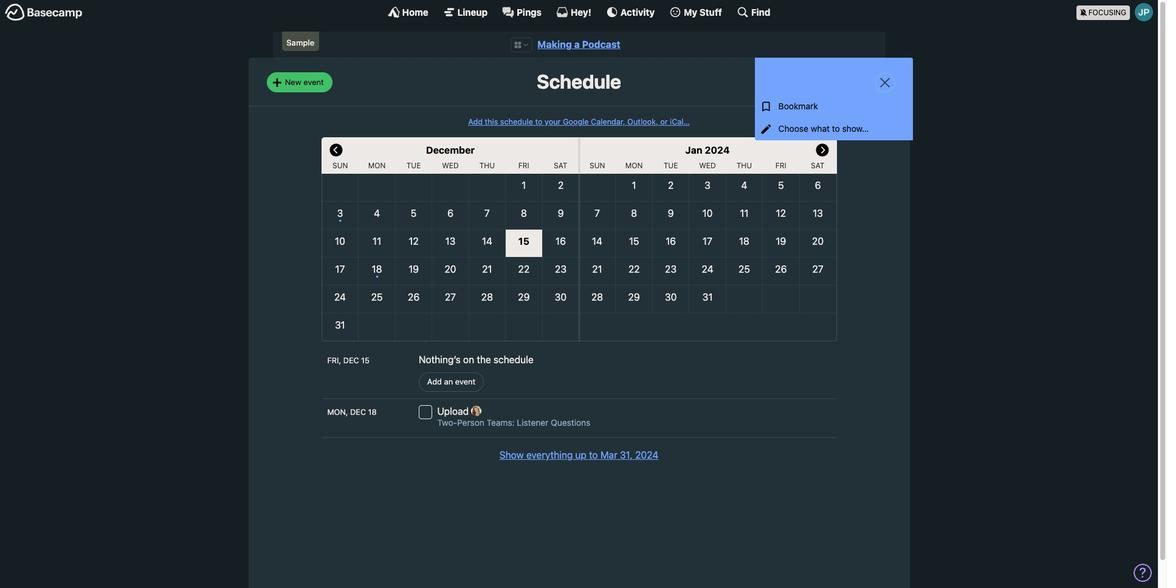 Task type: describe. For each thing, give the bounding box(es) containing it.
bookmark link
[[755, 96, 913, 118]]

show        everything      up to        mar 31, 2024
[[500, 450, 659, 461]]

my
[[684, 6, 697, 17]]

sample element
[[282, 32, 319, 51]]

the
[[477, 354, 491, 365]]

an
[[444, 377, 453, 387]]

find button
[[737, 6, 770, 18]]

listener
[[517, 418, 549, 428]]

sat for december
[[554, 161, 567, 170]]

sample
[[287, 38, 315, 47]]

mar
[[601, 450, 618, 461]]

mon for jan 2024
[[625, 161, 643, 170]]

sun for jan 2024
[[590, 161, 605, 170]]

2024 inside show        everything      up to        mar 31, 2024 button
[[635, 450, 659, 461]]

upload
[[437, 406, 471, 417]]

calendar,
[[591, 117, 625, 126]]

to for 2024
[[589, 450, 598, 461]]

add this schedule to your google calendar, outlook, or ical…
[[468, 117, 690, 126]]

choose what to show… link
[[755, 118, 913, 140]]

to for calendar,
[[535, 117, 543, 126]]

dec for upload
[[350, 408, 366, 417]]

jan
[[685, 145, 702, 156]]

to inside choose what to show… link
[[832, 124, 840, 134]]

switch accounts image
[[5, 3, 83, 22]]

this
[[485, 117, 498, 126]]

ical…
[[670, 117, 690, 126]]

0 vertical spatial event
[[303, 77, 324, 87]]

pings
[[517, 6, 542, 17]]

making a podcast link
[[538, 39, 621, 50]]

lineup link
[[443, 6, 488, 18]]

making
[[538, 39, 572, 50]]

fri for jan 2024
[[776, 161, 786, 170]]

what
[[811, 124, 830, 134]]

15
[[361, 356, 370, 365]]

cheryl walters image
[[471, 406, 482, 417]]

tue for jan 2024
[[664, 161, 678, 170]]

teams:
[[487, 418, 515, 428]]

or
[[660, 117, 668, 126]]

home
[[402, 6, 428, 17]]

hey!
[[571, 6, 591, 17]]

lineup
[[458, 6, 488, 17]]

everything
[[526, 450, 573, 461]]

thu for december
[[479, 161, 495, 170]]

two-person teams: listener questions
[[437, 418, 590, 428]]

add for add an event
[[427, 377, 442, 387]]

breadcrumb element
[[273, 32, 885, 58]]

person
[[457, 418, 484, 428]]

show
[[500, 450, 524, 461]]

new event
[[285, 77, 324, 87]]

podcast
[[582, 39, 621, 50]]

1 vertical spatial schedule
[[494, 354, 534, 365]]

stuff
[[700, 6, 722, 17]]

two-
[[437, 418, 457, 428]]

making a podcast
[[538, 39, 621, 50]]

my stuff button
[[669, 6, 722, 18]]

mon,
[[327, 408, 348, 417]]



Task type: locate. For each thing, give the bounding box(es) containing it.
0 horizontal spatial thu
[[479, 161, 495, 170]]

1 horizontal spatial fri
[[776, 161, 786, 170]]

wed
[[442, 161, 459, 170], [699, 161, 716, 170]]

show        everything      up to        mar 31, 2024 button
[[500, 448, 659, 463]]

0 horizontal spatial tue
[[407, 161, 421, 170]]

sat
[[554, 161, 567, 170], [811, 161, 825, 170]]

schedule
[[537, 70, 621, 93]]

1 horizontal spatial to
[[589, 450, 598, 461]]

home link
[[388, 6, 428, 18]]

my stuff
[[684, 6, 722, 17]]

2 wed from the left
[[699, 161, 716, 170]]

to right what on the top
[[832, 124, 840, 134]]

1 sun from the left
[[333, 161, 348, 170]]

activity link
[[606, 6, 655, 18]]

2024 right jan
[[705, 145, 730, 156]]

0 horizontal spatial sun
[[333, 161, 348, 170]]

2 tue from the left
[[664, 161, 678, 170]]

0 vertical spatial schedule
[[500, 117, 533, 126]]

0 horizontal spatial fri
[[518, 161, 529, 170]]

your
[[545, 117, 561, 126]]

google
[[563, 117, 589, 126]]

nothing's
[[419, 354, 461, 365]]

2 mon from the left
[[625, 161, 643, 170]]

1 horizontal spatial tue
[[664, 161, 678, 170]]

1 horizontal spatial event
[[455, 377, 476, 387]]

2 sun from the left
[[590, 161, 605, 170]]

0 vertical spatial 2024
[[705, 145, 730, 156]]

to left your
[[535, 117, 543, 126]]

1 horizontal spatial 2024
[[705, 145, 730, 156]]

dec
[[343, 356, 359, 365], [350, 408, 366, 417]]

on
[[463, 354, 474, 365]]

tue for december
[[407, 161, 421, 170]]

wed down december
[[442, 161, 459, 170]]

18
[[368, 408, 377, 417]]

2 thu from the left
[[737, 161, 752, 170]]

to inside show        everything      up to        mar 31, 2024 button
[[589, 450, 598, 461]]

0 horizontal spatial mon
[[368, 161, 386, 170]]

1 tue from the left
[[407, 161, 421, 170]]

mon for december
[[368, 161, 386, 170]]

add
[[468, 117, 483, 126], [427, 377, 442, 387]]

sat down your
[[554, 161, 567, 170]]

dec left 18 at the bottom left of the page
[[350, 408, 366, 417]]

2 horizontal spatial to
[[832, 124, 840, 134]]

0 horizontal spatial to
[[535, 117, 543, 126]]

0 horizontal spatial •
[[339, 215, 342, 225]]

new event link
[[267, 73, 332, 92]]

1 vertical spatial event
[[455, 377, 476, 387]]

1 fri from the left
[[518, 161, 529, 170]]

add left this
[[468, 117, 483, 126]]

1 vertical spatial dec
[[350, 408, 366, 417]]

activity
[[621, 6, 655, 17]]

pings button
[[502, 6, 542, 18]]

dec left the 15
[[343, 356, 359, 365]]

up
[[575, 450, 587, 461]]

1 horizontal spatial thu
[[737, 161, 752, 170]]

wed for december
[[442, 161, 459, 170]]

james peterson image
[[1135, 3, 1153, 21]]

1 thu from the left
[[479, 161, 495, 170]]

mon, dec 18
[[327, 408, 377, 417]]

1 horizontal spatial sun
[[590, 161, 605, 170]]

0 horizontal spatial add
[[427, 377, 442, 387]]

1 mon from the left
[[368, 161, 386, 170]]

0 vertical spatial dec
[[343, 356, 359, 365]]

hey! button
[[556, 6, 591, 18]]

sat down what on the top
[[811, 161, 825, 170]]

wed down jan 2024
[[699, 161, 716, 170]]

choose
[[779, 124, 808, 134]]

1 horizontal spatial add
[[468, 117, 483, 126]]

event
[[303, 77, 324, 87], [455, 377, 476, 387]]

0 vertical spatial •
[[339, 215, 342, 225]]

add for add this schedule to your google calendar, outlook, or ical…
[[468, 117, 483, 126]]

december
[[426, 145, 475, 156]]

wed for jan 2024
[[699, 161, 716, 170]]

focusing button
[[1076, 0, 1158, 24]]

31,
[[620, 450, 633, 461]]

0 horizontal spatial event
[[303, 77, 324, 87]]

dec for add an event
[[343, 356, 359, 365]]

1 vertical spatial add
[[427, 377, 442, 387]]

nothing's on the schedule
[[419, 354, 534, 365]]

event right new
[[303, 77, 324, 87]]

1 horizontal spatial sat
[[811, 161, 825, 170]]

2024
[[705, 145, 730, 156], [635, 450, 659, 461]]

2024 right 31,
[[635, 450, 659, 461]]

0 horizontal spatial wed
[[442, 161, 459, 170]]

thu for jan 2024
[[737, 161, 752, 170]]

focusing
[[1089, 8, 1126, 17]]

schedule right this
[[500, 117, 533, 126]]

new
[[285, 77, 301, 87]]

•
[[339, 215, 342, 225], [375, 271, 379, 281]]

to right up
[[589, 450, 598, 461]]

jan 2024
[[685, 145, 730, 156]]

outlook,
[[627, 117, 658, 126]]

1 horizontal spatial •
[[375, 271, 379, 281]]

2 sat from the left
[[811, 161, 825, 170]]

mon
[[368, 161, 386, 170], [625, 161, 643, 170]]

to
[[535, 117, 543, 126], [832, 124, 840, 134], [589, 450, 598, 461]]

add an event link
[[419, 373, 484, 392]]

sat for jan 2024
[[811, 161, 825, 170]]

event right an
[[455, 377, 476, 387]]

fri,
[[327, 356, 341, 365]]

tue
[[407, 161, 421, 170], [664, 161, 678, 170]]

schedule
[[500, 117, 533, 126], [494, 354, 534, 365]]

fri
[[518, 161, 529, 170], [776, 161, 786, 170]]

fri, dec 15
[[327, 356, 370, 365]]

add left an
[[427, 377, 442, 387]]

1 horizontal spatial mon
[[625, 161, 643, 170]]

fri for december
[[518, 161, 529, 170]]

add this schedule to your google calendar, outlook, or ical… link
[[468, 117, 690, 126]]

0 horizontal spatial sat
[[554, 161, 567, 170]]

questions
[[551, 418, 590, 428]]

2 fri from the left
[[776, 161, 786, 170]]

a
[[574, 39, 580, 50]]

1 horizontal spatial wed
[[699, 161, 716, 170]]

1 vertical spatial •
[[375, 271, 379, 281]]

choose what to show…
[[779, 124, 869, 134]]

add an event
[[427, 377, 476, 387]]

bookmark
[[779, 101, 818, 111]]

1 sat from the left
[[554, 161, 567, 170]]

find
[[751, 6, 770, 17]]

thu
[[479, 161, 495, 170], [737, 161, 752, 170]]

sun for december
[[333, 161, 348, 170]]

show…
[[842, 124, 869, 134]]

main element
[[0, 0, 1158, 24]]

sun
[[333, 161, 348, 170], [590, 161, 605, 170]]

0 horizontal spatial 2024
[[635, 450, 659, 461]]

0 vertical spatial add
[[468, 117, 483, 126]]

schedule right the
[[494, 354, 534, 365]]

1 wed from the left
[[442, 161, 459, 170]]

1 vertical spatial 2024
[[635, 450, 659, 461]]



Task type: vqa. For each thing, say whether or not it's contained in the screenshot.
•
yes



